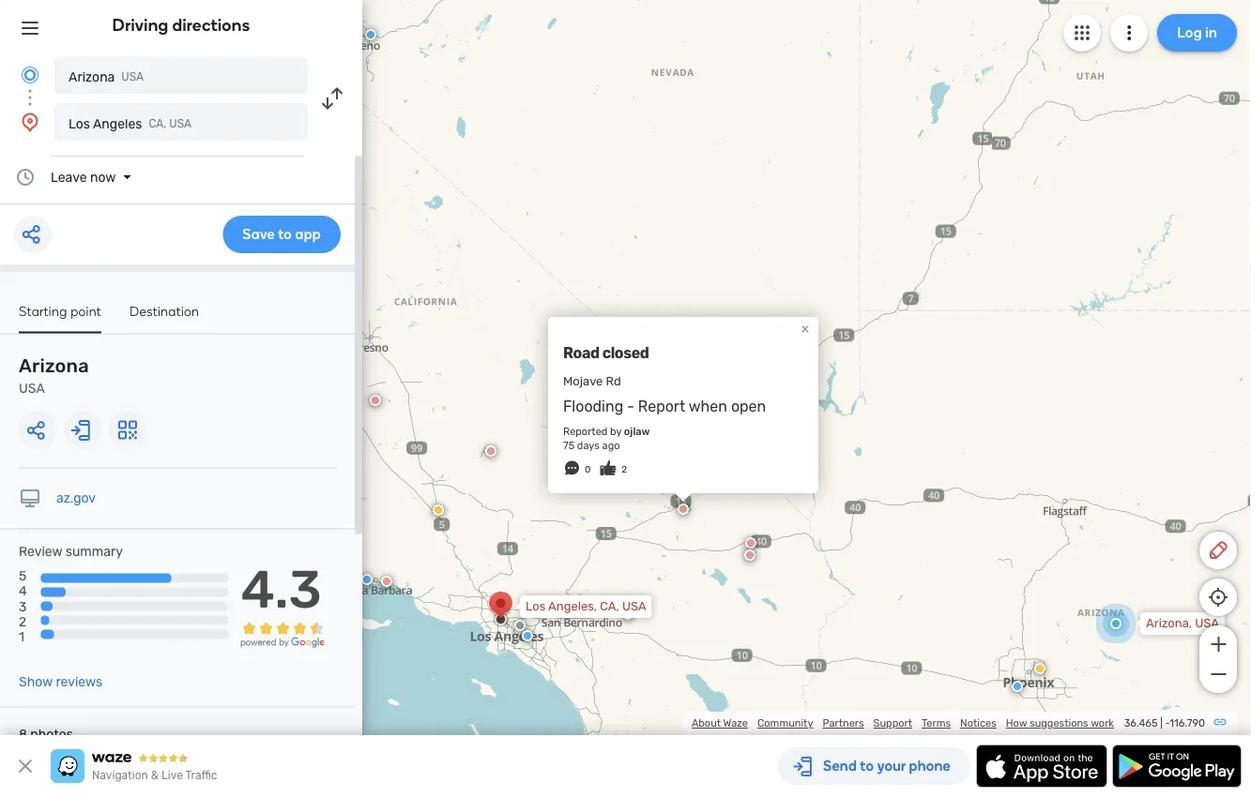 Task type: vqa. For each thing, say whether or not it's contained in the screenshot.
33.743 | -116.785
no



Task type: describe. For each thing, give the bounding box(es) containing it.
clock image
[[14, 166, 37, 189]]

current location image
[[19, 64, 41, 86]]

&
[[151, 770, 159, 783]]

angeles
[[93, 116, 142, 131]]

0 horizontal spatial hazard image
[[433, 505, 444, 516]]

mojave
[[563, 374, 603, 389]]

by
[[610, 425, 622, 438]]

az.gov link
[[56, 491, 96, 506]]

partners
[[823, 718, 864, 730]]

road
[[563, 344, 599, 362]]

show reviews
[[19, 675, 102, 690]]

support
[[873, 718, 912, 730]]

0 vertical spatial police image
[[365, 29, 376, 40]]

open
[[731, 398, 766, 416]]

1 vertical spatial arizona
[[19, 355, 89, 377]]

support link
[[873, 718, 912, 730]]

starting point
[[19, 303, 101, 319]]

5 4 3 2 1
[[19, 569, 27, 645]]

4
[[19, 584, 27, 599]]

road closed
[[563, 344, 649, 362]]

arizona, usa
[[1146, 617, 1219, 631]]

mojave rd flooding - report when open reported by ojlaw 75 days ago
[[563, 374, 766, 452]]

location image
[[19, 111, 41, 133]]

arizona,
[[1146, 617, 1192, 631]]

notices link
[[960, 718, 997, 730]]

about waze community partners support terms notices how suggestions work
[[692, 718, 1114, 730]]

traffic
[[185, 770, 217, 783]]

point
[[71, 303, 101, 319]]

days
[[577, 439, 600, 452]]

usa up los angeles ca, usa
[[121, 70, 144, 84]]

1 horizontal spatial road closed image
[[745, 538, 757, 549]]

36.465
[[1124, 718, 1158, 730]]

1 vertical spatial arizona usa
[[19, 355, 89, 397]]

|
[[1160, 718, 1163, 730]]

0
[[585, 464, 591, 475]]

navigation
[[92, 770, 148, 783]]

ca, for angeles,
[[600, 600, 619, 614]]

75
[[563, 439, 575, 452]]

live
[[162, 770, 183, 783]]

los angeles ca, usa
[[69, 116, 192, 131]]

0 vertical spatial arizona usa
[[69, 69, 144, 84]]

notices
[[960, 718, 997, 730]]

3
[[19, 599, 27, 615]]

reviews
[[56, 675, 102, 690]]

los for angeles,
[[526, 600, 546, 614]]

summary
[[66, 544, 123, 560]]

x image
[[14, 756, 37, 778]]

0 vertical spatial 2
[[622, 464, 627, 475]]

1 vertical spatial police image
[[361, 574, 373, 586]]

accident image
[[514, 620, 526, 632]]

about waze link
[[692, 718, 748, 730]]

destination
[[130, 303, 199, 319]]

suggestions
[[1030, 718, 1089, 730]]

waze
[[723, 718, 748, 730]]



Task type: locate. For each thing, give the bounding box(es) containing it.
starting
[[19, 303, 67, 319]]

2 vertical spatial police image
[[522, 631, 533, 642]]

2
[[622, 464, 627, 475], [19, 614, 26, 630]]

× link
[[797, 320, 814, 338]]

how suggestions work link
[[1006, 718, 1114, 730]]

1 vertical spatial 2
[[19, 614, 26, 630]]

1 vertical spatial los
[[526, 600, 546, 614]]

hazard image
[[433, 505, 444, 516], [1034, 664, 1046, 675]]

road closed image
[[745, 538, 757, 549], [622, 609, 634, 620]]

0 vertical spatial arizona
[[69, 69, 115, 84]]

review
[[19, 544, 62, 560]]

road closed image
[[370, 395, 381, 406], [485, 446, 497, 457], [744, 550, 756, 561], [381, 576, 392, 588]]

0 vertical spatial los
[[69, 116, 90, 131]]

photos
[[30, 728, 73, 743]]

×
[[801, 320, 810, 338]]

community link
[[757, 718, 813, 730]]

how
[[1006, 718, 1027, 730]]

show
[[19, 675, 53, 690]]

1 horizontal spatial ca,
[[600, 600, 619, 614]]

0 vertical spatial hazard image
[[433, 505, 444, 516]]

5
[[19, 569, 27, 584]]

link image
[[1213, 715, 1228, 730]]

usa right angeles,
[[622, 600, 646, 614]]

ca, right angeles
[[149, 117, 166, 130]]

zoom out image
[[1207, 664, 1230, 686]]

8
[[19, 728, 27, 743]]

police image
[[365, 29, 376, 40], [361, 574, 373, 586], [522, 631, 533, 642]]

when
[[689, 398, 727, 416]]

1 horizontal spatial 2
[[622, 464, 627, 475]]

ca, for angeles
[[149, 117, 166, 130]]

arizona down starting point button
[[19, 355, 89, 377]]

0 horizontal spatial road closed image
[[622, 609, 634, 620]]

az.gov
[[56, 491, 96, 506]]

now
[[90, 169, 116, 185]]

4.3
[[241, 559, 322, 621]]

1 horizontal spatial -
[[1165, 718, 1170, 730]]

computer image
[[19, 488, 41, 510]]

flooding
[[563, 398, 623, 416]]

0 vertical spatial -
[[627, 398, 634, 416]]

review summary
[[19, 544, 123, 560]]

ca, inside los angeles ca, usa
[[149, 117, 166, 130]]

0 horizontal spatial 2
[[19, 614, 26, 630]]

2 down 4
[[19, 614, 26, 630]]

los left angeles
[[69, 116, 90, 131]]

arizona usa down starting point button
[[19, 355, 89, 397]]

1 vertical spatial hazard image
[[1034, 664, 1046, 675]]

destination button
[[130, 303, 199, 332]]

rd
[[606, 374, 621, 389]]

police image
[[1012, 681, 1023, 693]]

36.465 | -116.790
[[1124, 718, 1205, 730]]

0 horizontal spatial -
[[627, 398, 634, 416]]

8 photos
[[19, 728, 73, 743]]

los for angeles
[[69, 116, 90, 131]]

reported
[[563, 425, 608, 438]]

work
[[1091, 718, 1114, 730]]

1
[[19, 629, 24, 645]]

terms link
[[922, 718, 951, 730]]

arizona usa up angeles
[[69, 69, 144, 84]]

angeles,
[[548, 600, 597, 614]]

los
[[69, 116, 90, 131], [526, 600, 546, 614]]

navigation & live traffic
[[92, 770, 217, 783]]

usa
[[121, 70, 144, 84], [169, 117, 192, 130], [19, 381, 45, 397], [622, 600, 646, 614], [1195, 617, 1219, 631]]

1 vertical spatial -
[[1165, 718, 1170, 730]]

about
[[692, 718, 721, 730]]

ca,
[[149, 117, 166, 130], [600, 600, 619, 614]]

ago
[[602, 439, 620, 452]]

ojlaw
[[624, 425, 650, 438]]

arizona up angeles
[[69, 69, 115, 84]]

pencil image
[[1207, 540, 1230, 562]]

0 horizontal spatial los
[[69, 116, 90, 131]]

2 right 0
[[622, 464, 627, 475]]

los up the accident icon
[[526, 600, 546, 614]]

usa inside los angeles ca, usa
[[169, 117, 192, 130]]

zoom in image
[[1207, 634, 1230, 656]]

116.790
[[1170, 718, 1205, 730]]

leave now
[[51, 169, 116, 185]]

-
[[627, 398, 634, 416], [1165, 718, 1170, 730]]

- right |
[[1165, 718, 1170, 730]]

0 vertical spatial ca,
[[149, 117, 166, 130]]

usa up the "zoom in" icon on the right bottom
[[1195, 617, 1219, 631]]

arizona usa
[[69, 69, 144, 84], [19, 355, 89, 397]]

arizona
[[69, 69, 115, 84], [19, 355, 89, 377]]

report
[[638, 398, 685, 416]]

driving
[[112, 15, 168, 35]]

0 horizontal spatial ca,
[[149, 117, 166, 130]]

ca, right angeles,
[[600, 600, 619, 614]]

community
[[757, 718, 813, 730]]

partners link
[[823, 718, 864, 730]]

leave
[[51, 169, 87, 185]]

1 vertical spatial road closed image
[[622, 609, 634, 620]]

starting point button
[[19, 303, 101, 334]]

- up ojlaw
[[627, 398, 634, 416]]

0 vertical spatial road closed image
[[745, 538, 757, 549]]

usa right angeles
[[169, 117, 192, 130]]

1 horizontal spatial los
[[526, 600, 546, 614]]

2 inside 5 4 3 2 1
[[19, 614, 26, 630]]

closed
[[602, 344, 649, 362]]

usa down starting point button
[[19, 381, 45, 397]]

1 horizontal spatial hazard image
[[1034, 664, 1046, 675]]

los angeles, ca, usa
[[526, 600, 646, 614]]

terms
[[922, 718, 951, 730]]

directions
[[172, 15, 250, 35]]

driving directions
[[112, 15, 250, 35]]

- inside "mojave rd flooding - report when open reported by ojlaw 75 days ago"
[[627, 398, 634, 416]]

1 vertical spatial ca,
[[600, 600, 619, 614]]



